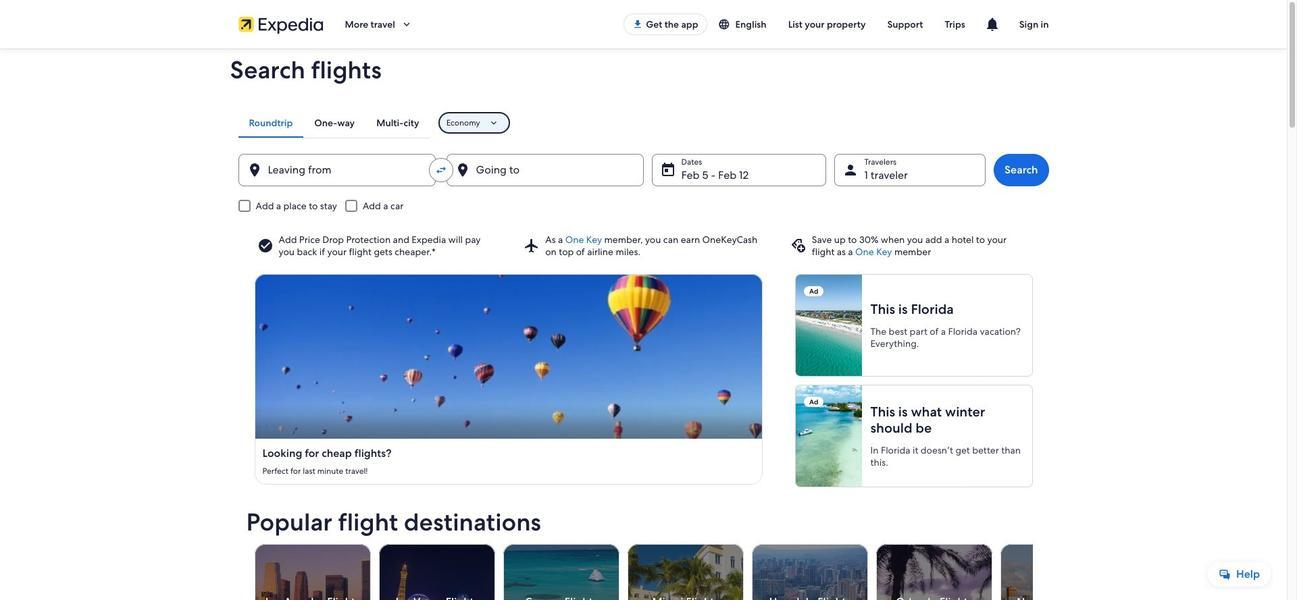 Task type: vqa. For each thing, say whether or not it's contained in the screenshot.
Pool
no



Task type: describe. For each thing, give the bounding box(es) containing it.
honolulu flights image
[[752, 545, 868, 601]]

cheap flight in usa image
[[254, 274, 763, 439]]

next image
[[1025, 595, 1041, 601]]

download the app button image
[[633, 19, 644, 30]]

communication center icon image
[[985, 16, 1001, 32]]

swap origin and destination values image
[[435, 164, 447, 176]]

more travel image
[[401, 18, 413, 30]]

orlando flights image
[[876, 545, 992, 601]]

small image
[[718, 18, 736, 30]]

los angeles flights image
[[254, 545, 371, 601]]

popular flight destinations region
[[238, 510, 1117, 601]]



Task type: locate. For each thing, give the bounding box(es) containing it.
cancun flights image
[[503, 545, 619, 601]]

expedia logo image
[[238, 15, 323, 34]]

main content
[[0, 49, 1287, 601]]

las vegas flights image
[[379, 545, 495, 601]]

previous image
[[246, 595, 263, 601]]

new york flights image
[[1000, 545, 1117, 601]]

miami flights image
[[627, 545, 744, 601]]

tab list
[[238, 108, 430, 138]]



